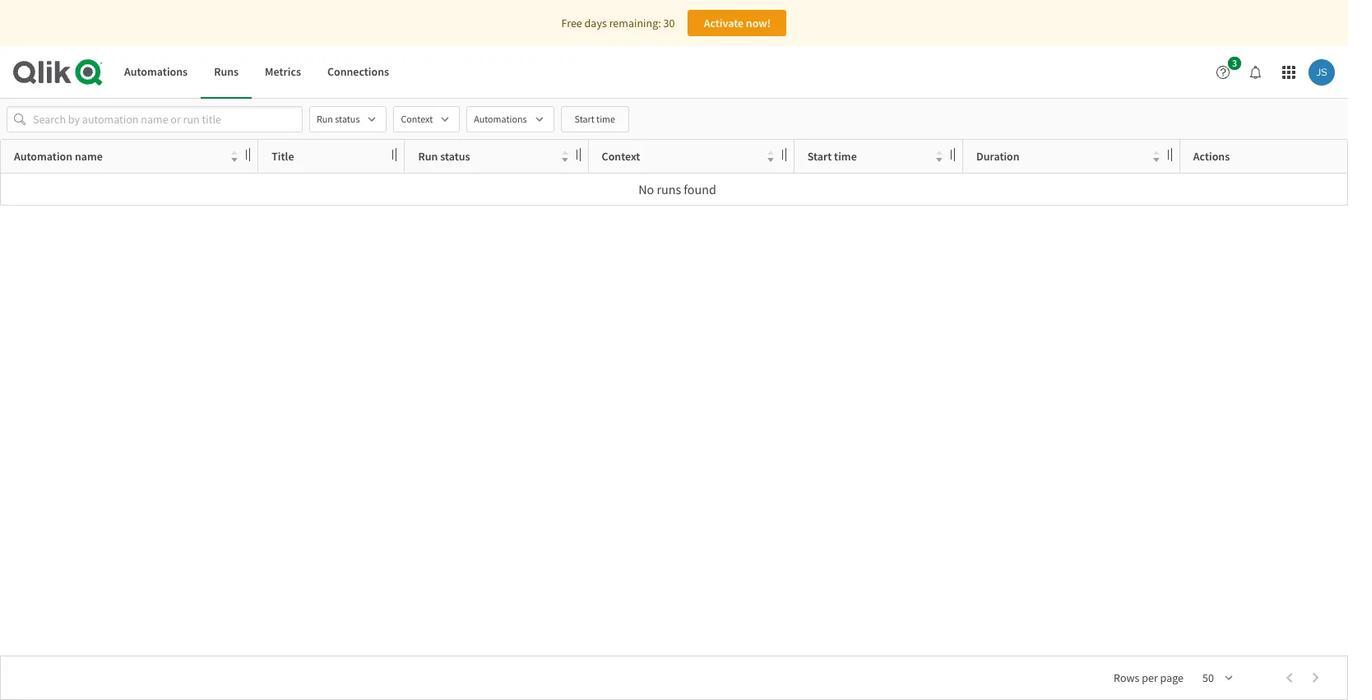 Task type: locate. For each thing, give the bounding box(es) containing it.
1 horizontal spatial start time
[[808, 149, 857, 164]]

0 vertical spatial context
[[401, 113, 433, 125]]

runs
[[657, 181, 681, 197]]

0 horizontal spatial run status
[[317, 113, 360, 125]]

start time inside button
[[575, 113, 615, 125]]

1 horizontal spatial run status
[[418, 149, 470, 164]]

context
[[401, 113, 433, 125], [602, 149, 640, 164]]

run down context popup button
[[418, 149, 438, 164]]

0 vertical spatial start time
[[575, 113, 615, 125]]

automation name
[[14, 149, 103, 164]]

no
[[639, 181, 654, 197]]

0 vertical spatial run status
[[317, 113, 360, 125]]

run
[[317, 113, 333, 125], [418, 149, 438, 164]]

automations inside button
[[124, 64, 188, 79]]

start time button
[[561, 106, 629, 132]]

title
[[272, 149, 294, 164]]

start time
[[575, 113, 615, 125], [808, 149, 857, 164]]

run down connections 'button'
[[317, 113, 333, 125]]

1 vertical spatial run
[[418, 149, 438, 164]]

metrics button
[[252, 46, 314, 99]]

automations button
[[111, 46, 201, 99]]

0 vertical spatial run
[[317, 113, 333, 125]]

1 vertical spatial context
[[602, 149, 640, 164]]

1 vertical spatial automations
[[474, 113, 527, 125]]

status
[[335, 113, 360, 125], [440, 149, 470, 164]]

30
[[664, 16, 675, 30]]

context button
[[394, 106, 460, 132]]

name
[[75, 149, 103, 164]]

automations right context popup button
[[474, 113, 527, 125]]

1 horizontal spatial start
[[808, 149, 832, 164]]

0 horizontal spatial context
[[401, 113, 433, 125]]

tab list
[[111, 46, 402, 99]]

1 horizontal spatial time
[[834, 149, 857, 164]]

automations up search by automation name or run title text field in the left top of the page
[[124, 64, 188, 79]]

run status down connections 'button'
[[317, 113, 360, 125]]

automations
[[124, 64, 188, 79], [474, 113, 527, 125]]

0 horizontal spatial automations
[[124, 64, 188, 79]]

0 horizontal spatial start time
[[575, 113, 615, 125]]

0 horizontal spatial start
[[575, 113, 595, 125]]

0 vertical spatial start
[[575, 113, 595, 125]]

3 button
[[1210, 57, 1247, 86]]

1 horizontal spatial status
[[440, 149, 470, 164]]

run inside popup button
[[317, 113, 333, 125]]

1 vertical spatial status
[[440, 149, 470, 164]]

0 horizontal spatial run
[[317, 113, 333, 125]]

runs button
[[201, 46, 252, 99]]

1 vertical spatial start
[[808, 149, 832, 164]]

automation
[[14, 149, 72, 164]]

1 vertical spatial time
[[834, 149, 857, 164]]

run status
[[317, 113, 360, 125], [418, 149, 470, 164]]

0 horizontal spatial time
[[597, 113, 615, 125]]

1 horizontal spatial context
[[602, 149, 640, 164]]

time inside button
[[597, 113, 615, 125]]

run status down context popup button
[[418, 149, 470, 164]]

0 horizontal spatial status
[[335, 113, 360, 125]]

0 vertical spatial status
[[335, 113, 360, 125]]

time
[[597, 113, 615, 125], [834, 149, 857, 164]]

context right run status popup button in the left top of the page
[[401, 113, 433, 125]]

now!
[[746, 16, 771, 30]]

start inside button
[[575, 113, 595, 125]]

actions
[[1194, 149, 1230, 164]]

connections button
[[314, 46, 402, 99]]

status down context popup button
[[440, 149, 470, 164]]

context up the no
[[602, 149, 640, 164]]

start
[[575, 113, 595, 125], [808, 149, 832, 164]]

0 vertical spatial automations
[[124, 64, 188, 79]]

automations inside popup button
[[474, 113, 527, 125]]

0 vertical spatial time
[[597, 113, 615, 125]]

status down connections 'button'
[[335, 113, 360, 125]]

1 horizontal spatial automations
[[474, 113, 527, 125]]

free days remaining: 30
[[562, 16, 675, 30]]



Task type: vqa. For each thing, say whether or not it's contained in the screenshot.
Context popup button
yes



Task type: describe. For each thing, give the bounding box(es) containing it.
free
[[562, 16, 582, 30]]

runs
[[214, 64, 239, 79]]

rows per page
[[1114, 671, 1184, 685]]

no runs found
[[639, 181, 716, 197]]

activate now! link
[[688, 10, 787, 36]]

tab list containing automations
[[111, 46, 402, 99]]

1 vertical spatial run status
[[418, 149, 470, 164]]

run status inside popup button
[[317, 113, 360, 125]]

automations button
[[467, 106, 554, 132]]

duration
[[977, 149, 1020, 164]]

remaining:
[[609, 16, 661, 30]]

status inside popup button
[[335, 113, 360, 125]]

1 vertical spatial start time
[[808, 149, 857, 164]]

page
[[1161, 671, 1184, 685]]

Search by automation name or run title text field
[[33, 106, 276, 133]]

3
[[1232, 57, 1238, 69]]

per
[[1142, 671, 1158, 685]]

days
[[585, 16, 607, 30]]

activate now!
[[704, 16, 771, 30]]

1 horizontal spatial run
[[418, 149, 438, 164]]

found
[[684, 181, 716, 197]]

jacob simon image
[[1309, 59, 1335, 86]]

run status button
[[309, 106, 387, 132]]

metrics
[[265, 64, 301, 79]]

rows
[[1114, 671, 1140, 685]]

context inside popup button
[[401, 113, 433, 125]]

activate
[[704, 16, 744, 30]]

connections
[[327, 64, 389, 79]]



